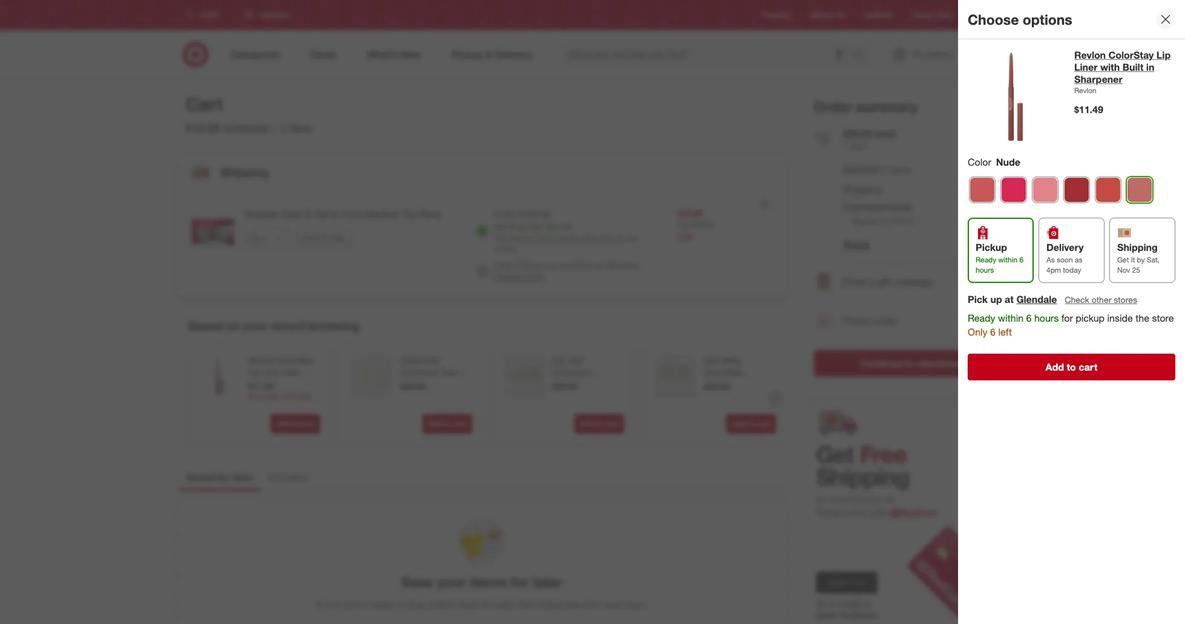 Task type: describe. For each thing, give the bounding box(es) containing it.
get free shipping on hundreds of thousands of items* with target redcard. apply now for a credit or debit redcard. *some restrictions apply. image
[[805, 399, 1015, 625]]

email
[[843, 276, 867, 288]]

shipping inside the "shipping get it by sat, nov 25"
[[1118, 241, 1158, 254]]

within inside ready within 6 hours for pickup inside the store only 6 left
[[998, 312, 1024, 325]]

message
[[894, 276, 934, 288]]

cart inside the "choose options" dialog
[[1079, 361, 1098, 373]]

other
[[1092, 295, 1112, 305]]

inside
[[1108, 312, 1133, 325]]

1 horizontal spatial shipping
[[843, 183, 882, 195]]

pickup inside order pickup not available at glendale change store
[[518, 260, 543, 270]]

medium
[[365, 208, 400, 221]]

on for 91201
[[880, 216, 889, 227]]

later for save for later
[[331, 234, 345, 243]]

add inside $30.00 add to cart
[[428, 419, 442, 428]]

aren't
[[344, 599, 368, 611]]

revlon colorstay lip liner with built in sharpener - nude - 0.01oz link
[[248, 355, 318, 402]]

not available radio
[[477, 265, 489, 278]]

revlon colorstay lip liner with built in sharpener - nude - 0.01oz
[[248, 355, 316, 402]]

buy,
[[409, 599, 426, 611]]

change store button
[[494, 272, 545, 284]]

liner for revlon colorstay lip liner with built in sharpener - nude - 0.01oz
[[262, 367, 281, 378]]

wine image
[[1001, 177, 1027, 203]]

silver
[[704, 404, 725, 414]]

metal
[[720, 355, 742, 365]]

nude inside revlon colorstay lip liner with built in sharpener - nude - 0.01oz
[[254, 391, 274, 402]]

with for revlon colorstay lip liner with built in sharpener revlon
[[1101, 61, 1120, 73]]

search button
[[848, 41, 877, 70]]

for inside button
[[320, 234, 329, 243]]

sharpie 20pk s-gel 0.7mm medium tip pens link
[[245, 208, 457, 222]]

2 vertical spatial later
[[533, 574, 563, 591]]

it inside the "shipping get it by sat, nov 25"
[[1131, 255, 1135, 264]]

$20.00 add to cart for holder
[[552, 381, 619, 428]]

1 vertical spatial $11.49
[[248, 381, 274, 391]]

favorites
[[268, 471, 307, 483]]

estimated
[[843, 201, 887, 213]]

later for saved for later
[[233, 471, 253, 483]]

0 horizontal spatial 1
[[279, 121, 286, 135]]

delivery
[[509, 234, 534, 243]]

weekly ad
[[810, 11, 845, 20]]

on for your
[[226, 319, 240, 333]]

1 inside $28.03 total 1 item
[[843, 140, 848, 151]]

ready
[[371, 599, 395, 611]]

by inside the "shipping get it by sat, nov 25"
[[1137, 255, 1145, 264]]

safe
[[604, 599, 622, 611]]

pick
[[968, 294, 988, 306]]

blush image
[[1033, 177, 1058, 203]]

day
[[502, 208, 515, 219]]

wondershop™ for gold
[[552, 404, 605, 414]]

nov inside the "shipping get it by sat, nov 25"
[[1118, 266, 1130, 275]]

ready inside pickup ready within 6 hours
[[976, 255, 997, 264]]

colorstay for revlon colorstay lip liner with built in sharpener - nude - 0.01oz
[[276, 355, 314, 365]]

What can we help you find? suggestions appear below search field
[[562, 41, 857, 68]]

$28.03 total 1 item
[[843, 128, 896, 151]]

$19.99 subtotal
[[186, 121, 268, 135]]

$20.00 for christmas
[[704, 381, 729, 391]]

$2.05
[[983, 201, 1007, 213]]

summary
[[856, 98, 918, 115]]

redcard link
[[864, 10, 893, 20]]

estimated taxes
[[843, 201, 913, 213]]

add to cart button down ready within 6 hours for pickup inside the store only 6 left
[[968, 354, 1176, 381]]

for inside "2-day shipping get it by sat, nov 25 this delivery date includes extra time for the holiday."
[[616, 234, 625, 243]]

2-day shipping get it by sat, nov 25 this delivery date includes extra time for the holiday.
[[494, 208, 637, 254]]

order pickup not available at glendale change store
[[494, 260, 639, 282]]

$19.99 for $19.99 subtotal
[[186, 121, 220, 135]]

add to cart for revlon colorstay lip liner with built in sharpener - nude - 0.01oz's add to cart button
[[276, 419, 315, 428]]

at inside order pickup not available at glendale change store
[[596, 260, 603, 270]]

select
[[429, 599, 455, 611]]

hours inside ready within 6 hours for pickup inside the store only 6 left
[[1035, 312, 1059, 325]]

none radio inside cart item ready to fulfill group
[[477, 225, 489, 237]]

favorites link
[[261, 466, 314, 491]]

available
[[560, 260, 593, 270]]

add button
[[988, 314, 1007, 329]]

add down 3pc joy christmas stocking holder gold - wondershop™
[[580, 419, 594, 428]]

lip for revlon colorstay lip liner with built in sharpener - nude - 0.01oz
[[248, 367, 260, 378]]

sharpener for revlon colorstay lip liner with built in sharpener revlon
[[1075, 73, 1123, 85]]

nude image
[[1127, 177, 1153, 203]]

$20.00 add to cart for stocking
[[704, 381, 771, 428]]

ivory
[[420, 379, 439, 390]]

$5.99 button
[[983, 181, 1007, 198]]

add inside the "choose options" dialog
[[1046, 361, 1064, 373]]

check other stores
[[1065, 295, 1137, 305]]

cable
[[400, 355, 422, 365]]

today
[[1063, 266, 1082, 275]]

order summary
[[814, 98, 918, 115]]

change
[[494, 272, 523, 282]]

hours inside pickup ready within 6 hours
[[976, 266, 994, 275]]

1 vertical spatial your
[[437, 574, 466, 591]]

2 horizontal spatial 6
[[1026, 312, 1032, 325]]

cart for 3pc joy christmas stocking holder gold - wondershop™
[[605, 419, 619, 428]]

$20.00 for stocking
[[552, 381, 577, 391]]

pickup inside pickup ready within 6 hours
[[976, 241, 1007, 254]]

0 horizontal spatial item
[[289, 121, 313, 135]]

redcard
[[864, 11, 893, 20]]

2pk metal snowflake christmas stocking holder silver - wondershop™
[[704, 355, 765, 426]]

add to cart button for 2pk metal snowflake christmas stocking holder silver - wondershop™
[[726, 414, 776, 434]]

item inside $28.03 total 1 item
[[850, 140, 867, 151]]

$30.00 add to cart
[[400, 381, 467, 428]]

3pc joy christmas stocking holder gold - wondershop™
[[552, 355, 613, 414]]

subtotal
[[223, 121, 268, 135]]

stocking inside 2pk metal snowflake christmas stocking holder silver - wondershop™
[[704, 391, 737, 402]]

pickup ready within 6 hours
[[976, 241, 1024, 275]]

0 horizontal spatial the
[[566, 599, 580, 611]]

revlon colorstay lip liner with built in sharpener image
[[968, 49, 1065, 146]]

tree
[[441, 367, 457, 378]]

in for revlon colorstay lip liner with built in sharpener - nude - 0.01oz
[[267, 379, 274, 390]]

this
[[494, 234, 507, 243]]

- inside 3pc joy christmas stocking holder gold - wondershop™
[[573, 391, 576, 402]]

if you aren't ready to buy, select save for later. we'll keep the item safe here.
[[317, 599, 646, 611]]

if
[[317, 599, 323, 611]]

extra
[[582, 234, 598, 243]]

25 inside the "shipping get it by sat, nov 25"
[[1132, 266, 1141, 275]]

$30.00
[[400, 381, 426, 391]]

2pk metal snowflake christmas stocking holder silver - wondershop™ link
[[704, 355, 774, 426]]

to inside the "choose options" dialog
[[1067, 361, 1076, 373]]

cable knit christmas tree skirt ivory - wondershop™ link
[[400, 355, 470, 402]]

registry
[[764, 11, 791, 20]]

- inside 2pk metal snowflake christmas stocking holder silver - wondershop™
[[727, 404, 731, 414]]

saved
[[186, 471, 215, 483]]

within inside pickup ready within 6 hours
[[999, 255, 1018, 264]]

cable knit christmas tree skirt ivory - wondershop™
[[400, 355, 457, 402]]

2 vertical spatial save
[[458, 599, 479, 611]]

save for later
[[302, 234, 345, 243]]

with for revlon colorstay lip liner with built in sharpener - nude - 0.01oz
[[283, 367, 299, 378]]

2-
[[494, 208, 502, 219]]

find stores
[[972, 11, 1009, 20]]

items
[[470, 574, 507, 591]]

sharpie 20pk s-gel 0.7mm medium tip pens
[[245, 208, 441, 221]]

colorstay for revlon colorstay lip liner with built in sharpener revlon
[[1109, 49, 1154, 61]]

$19.99 reg $39.99 sale
[[677, 208, 714, 241]]

$19.99 for $19.99
[[978, 164, 1007, 176]]

tip
[[403, 208, 417, 221]]

sharpener for revlon colorstay lip liner with built in sharpener - nude - 0.01oz
[[276, 379, 316, 390]]

circle
[[934, 11, 953, 20]]

christmas for cable
[[400, 367, 439, 378]]

keep
[[542, 599, 563, 611]]

0 horizontal spatial shipping
[[220, 165, 268, 179]]

built for revlon colorstay lip liner with built in sharpener revlon
[[1123, 61, 1144, 73]]

nov inside "2-day shipping get it by sat, nov 25 this delivery date includes extra time for the holiday."
[[545, 222, 560, 232]]

raisin image
[[1064, 177, 1090, 203]]

choose options
[[968, 11, 1073, 28]]

recent
[[270, 319, 305, 333]]

cart for cable knit christmas tree skirt ivory - wondershop™
[[453, 419, 467, 428]]

revlon colorstay lip liner with built in sharpener link
[[1075, 49, 1176, 85]]

for up the we'll
[[510, 574, 529, 591]]

2 vertical spatial 6
[[990, 326, 996, 338]]

cart item ready to fulfill group
[[179, 193, 785, 298]]

promo
[[843, 315, 872, 327]]

pickup
[[1076, 312, 1105, 325]]



Task type: locate. For each thing, give the bounding box(es) containing it.
0 horizontal spatial store
[[526, 272, 545, 282]]

0 vertical spatial the
[[627, 234, 637, 243]]

2 horizontal spatial item
[[850, 140, 867, 151]]

1 horizontal spatial pickup
[[976, 241, 1007, 254]]

check other stores button
[[1064, 294, 1138, 307]]

based on 91201
[[853, 216, 915, 227]]

1 vertical spatial 1
[[843, 140, 848, 151]]

1 horizontal spatial it
[[1131, 255, 1135, 264]]

0 horizontal spatial with
[[283, 367, 299, 378]]

get up the stores
[[1118, 255, 1129, 264]]

sharpie
[[245, 208, 278, 221]]

skirt
[[400, 379, 418, 390]]

save for save your items for later
[[401, 574, 433, 591]]

christmas for 3pc
[[552, 367, 591, 378]]

2 horizontal spatial wondershop™
[[704, 416, 757, 426]]

target circle link
[[912, 10, 953, 20]]

1 vertical spatial with
[[283, 367, 299, 378]]

check
[[1065, 295, 1090, 305]]

get up this
[[494, 222, 507, 232]]

wondershop™ down 'ivory'
[[400, 391, 453, 402]]

0 vertical spatial pickup
[[976, 241, 1007, 254]]

hours
[[976, 266, 994, 275], [1035, 312, 1059, 325]]

get inside the "shipping get it by sat, nov 25"
[[1118, 255, 1129, 264]]

hours up pick
[[976, 266, 994, 275]]

saved for later
[[186, 471, 253, 483]]

holder inside 2pk metal snowflake christmas stocking holder silver - wondershop™
[[740, 391, 765, 402]]

search
[[848, 49, 877, 61]]

0 horizontal spatial nude
[[254, 391, 274, 402]]

$19.99 inside $19.99 reg $39.99 sale
[[677, 208, 703, 219]]

0 horizontal spatial $28.03
[[843, 128, 872, 140]]

save right select
[[458, 599, 479, 611]]

0 horizontal spatial in
[[267, 379, 274, 390]]

save for later button
[[297, 229, 350, 248]]

christmas inside "cable knit christmas tree skirt ivory - wondershop™"
[[400, 367, 439, 378]]

holder
[[588, 379, 613, 390], [740, 391, 765, 402]]

1 vertical spatial pickup
[[518, 260, 543, 270]]

lip for revlon colorstay lip liner with built in sharpener revlon
[[1157, 49, 1171, 61]]

0 horizontal spatial $20.00 add to cart
[[552, 381, 619, 428]]

0 horizontal spatial sharpener
[[276, 379, 316, 390]]

by up delivery
[[517, 222, 526, 232]]

liner for revlon colorstay lip liner with built in sharpener revlon
[[1075, 61, 1098, 73]]

pens
[[419, 208, 441, 221]]

1 right the subtotal
[[279, 121, 286, 135]]

2 $20.00 from the left
[[704, 381, 729, 391]]

for left later.
[[482, 599, 493, 611]]

total
[[843, 238, 870, 252]]

25 inside "2-day shipping get it by sat, nov 25 this delivery date includes extra time for the holiday."
[[563, 222, 572, 232]]

glendale inside order pickup not available at glendale change store
[[605, 260, 639, 270]]

2 horizontal spatial save
[[458, 599, 479, 611]]

1 horizontal spatial get
[[1118, 255, 1129, 264]]

1 vertical spatial add to cart
[[276, 419, 315, 428]]

add to cart for add to cart button under ready within 6 hours for pickup inside the store only 6 left
[[1046, 361, 1098, 373]]

pickup down $2.05
[[976, 241, 1007, 254]]

1 vertical spatial later
[[233, 471, 253, 483]]

add to cart button for 3pc joy christmas stocking holder gold - wondershop™
[[574, 414, 624, 434]]

delivery as soon as 4pm today
[[1047, 241, 1084, 275]]

$28.03 for $28.03 total 1 item
[[843, 128, 872, 140]]

$28.03 down $2.05
[[972, 238, 1007, 252]]

holder inside 3pc joy christmas stocking holder gold - wondershop™
[[588, 379, 613, 390]]

pick up at glendale
[[968, 294, 1057, 306]]

1 $20.00 add to cart from the left
[[552, 381, 619, 428]]

1 horizontal spatial hours
[[1035, 312, 1059, 325]]

stocking up 'silver'
[[704, 391, 737, 402]]

wondershop™ down gold
[[552, 404, 605, 414]]

1 horizontal spatial colorstay
[[1109, 49, 1154, 61]]

glendale down time
[[605, 260, 639, 270]]

0 horizontal spatial pickup
[[518, 260, 543, 270]]

nov up the stores
[[1118, 266, 1130, 275]]

at
[[596, 260, 603, 270], [1005, 294, 1014, 306]]

continue to checkout
[[861, 358, 960, 370]]

1 vertical spatial save
[[401, 574, 433, 591]]

nude inside the "choose options" dialog
[[996, 156, 1021, 168]]

1 vertical spatial store
[[1152, 312, 1174, 325]]

later down sharpie 20pk s-gel 0.7mm medium tip pens
[[331, 234, 345, 243]]

2pk
[[704, 355, 718, 365]]

1 $20.00 from the left
[[552, 381, 577, 391]]

save for save for later
[[302, 234, 318, 243]]

1 vertical spatial revlon
[[1075, 86, 1097, 95]]

$11.49 inside the "choose options" dialog
[[1075, 104, 1104, 116]]

$28.03 inside $28.03 total 1 item
[[843, 128, 872, 140]]

1 horizontal spatial $19.99
[[677, 208, 703, 219]]

based for based on your recent browsing
[[188, 319, 223, 333]]

checkout
[[917, 358, 960, 370]]

None radio
[[477, 225, 489, 237]]

christmas down the cable
[[400, 367, 439, 378]]

add to cart down ready within 6 hours for pickup inside the store only 6 left
[[1046, 361, 1098, 373]]

1 vertical spatial sharpener
[[276, 379, 316, 390]]

for down check
[[1062, 312, 1073, 325]]

your left recent
[[243, 319, 267, 333]]

time
[[600, 234, 614, 243]]

store right the change
[[526, 272, 545, 282]]

order
[[814, 98, 852, 115], [494, 260, 515, 270]]

gold
[[552, 391, 570, 402]]

cart for 2pk metal snowflake christmas stocking holder silver - wondershop™
[[756, 419, 771, 428]]

shipping up the stores
[[1118, 241, 1158, 254]]

built inside revlon colorstay lip liner with built in sharpener revlon
[[1123, 61, 1144, 73]]

$11.49
[[1075, 104, 1104, 116], [248, 381, 274, 391]]

0 vertical spatial by
[[517, 222, 526, 232]]

1 horizontal spatial later
[[331, 234, 345, 243]]

6 down 'glendale' button
[[1026, 312, 1032, 325]]

within up pick up at glendale
[[999, 255, 1018, 264]]

0 vertical spatial hours
[[976, 266, 994, 275]]

1 horizontal spatial christmas
[[552, 367, 591, 378]]

order for order summary
[[814, 98, 852, 115]]

1 vertical spatial at
[[1005, 294, 1014, 306]]

0 vertical spatial $19.99
[[186, 121, 220, 135]]

stores
[[1114, 295, 1137, 305]]

1 vertical spatial in
[[267, 379, 274, 390]]

0 horizontal spatial on
[[226, 319, 240, 333]]

$19.99 for $19.99 reg $39.99 sale
[[677, 208, 703, 219]]

0 vertical spatial stocking
[[552, 379, 585, 390]]

as
[[1075, 255, 1083, 264]]

revlon colorstay lip liner with built in sharpener revlon
[[1075, 49, 1171, 95]]

based for based on 91201
[[853, 216, 877, 227]]

1 horizontal spatial $11.49
[[1075, 104, 1104, 116]]

on down estimated taxes
[[880, 216, 889, 227]]

choose options dialog
[[958, 0, 1185, 625]]

in
[[1146, 61, 1155, 73], [267, 379, 274, 390]]

1 vertical spatial ready
[[968, 312, 996, 325]]

0 vertical spatial sat,
[[528, 222, 543, 232]]

1 vertical spatial $19.99
[[978, 164, 1007, 176]]

glendale down 4pm
[[1017, 294, 1057, 306]]

nude left 0.01oz
[[254, 391, 274, 402]]

ready inside ready within 6 hours for pickup inside the store only 6 left
[[968, 312, 996, 325]]

add down 0.01oz
[[276, 419, 290, 428]]

0 vertical spatial shipping
[[220, 165, 268, 179]]

1 vertical spatial within
[[998, 312, 1024, 325]]

$19.99 down cart
[[186, 121, 220, 135]]

with inside revlon colorstay lip liner with built in sharpener revlon
[[1101, 61, 1120, 73]]

add to cart button down the snowflake
[[726, 414, 776, 434]]

- inside "cable knit christmas tree skirt ivory - wondershop™"
[[441, 379, 444, 390]]

$20.00 add to cart down the snowflake
[[704, 381, 771, 428]]

1 vertical spatial $28.03
[[972, 238, 1007, 252]]

6 inside pickup ready within 6 hours
[[1020, 255, 1024, 264]]

stores
[[988, 11, 1009, 20]]

liner inside revlon colorstay lip liner with built in sharpener - nude - 0.01oz
[[262, 367, 281, 378]]

mauve image
[[970, 177, 995, 203]]

christmas inside 2pk metal snowflake christmas stocking holder silver - wondershop™
[[704, 379, 743, 390]]

0 horizontal spatial holder
[[588, 379, 613, 390]]

later right saved
[[233, 471, 253, 483]]

christmas inside 3pc joy christmas stocking holder gold - wondershop™
[[552, 367, 591, 378]]

1 vertical spatial sat,
[[1147, 255, 1160, 264]]

1 horizontal spatial nov
[[1118, 266, 1130, 275]]

cart inside $30.00 add to cart
[[453, 419, 467, 428]]

0 vertical spatial built
[[1123, 61, 1144, 73]]

by inside "2-day shipping get it by sat, nov 25 this delivery date includes extra time for the holiday."
[[517, 222, 526, 232]]

nov up date
[[545, 222, 560, 232]]

store right "inside"
[[1152, 312, 1174, 325]]

built for revlon colorstay lip liner with built in sharpener - nude - 0.01oz
[[248, 379, 265, 390]]

$39.99
[[692, 221, 714, 230]]

it inside "2-day shipping get it by sat, nov 25 this delivery date includes extra time for the holiday."
[[510, 222, 514, 232]]

1 horizontal spatial item
[[583, 599, 601, 611]]

colorstay inside revlon colorstay lip liner with built in sharpener - nude - 0.01oz
[[276, 355, 314, 365]]

0 vertical spatial holder
[[588, 379, 613, 390]]

joy
[[569, 355, 585, 365]]

1 vertical spatial on
[[226, 319, 240, 333]]

0 horizontal spatial your
[[243, 319, 267, 333]]

$11.49 down revlon colorstay lip liner with built in sharpener revlon
[[1075, 104, 1104, 116]]

4pm
[[1047, 266, 1061, 275]]

0 horizontal spatial based
[[188, 319, 223, 333]]

the inside "2-day shipping get it by sat, nov 25 this delivery date includes extra time for the holiday."
[[627, 234, 637, 243]]

revlon
[[1075, 49, 1106, 61], [1075, 86, 1097, 95], [248, 355, 274, 365]]

you
[[325, 599, 341, 611]]

1 horizontal spatial nude
[[996, 156, 1021, 168]]

in for revlon colorstay lip liner with built in sharpener revlon
[[1146, 61, 1155, 73]]

wondershop™
[[400, 391, 453, 402], [552, 404, 605, 414], [704, 416, 757, 426]]

delivery
[[1047, 241, 1084, 254]]

$28.03 left total
[[843, 128, 872, 140]]

order for order pickup not available at glendale change store
[[494, 260, 515, 270]]

christmas down the snowflake
[[704, 379, 743, 390]]

pickup up change store button
[[518, 260, 543, 270]]

on left recent
[[226, 319, 240, 333]]

2 within from the top
[[998, 312, 1024, 325]]

save
[[302, 234, 318, 243], [401, 574, 433, 591], [458, 599, 479, 611]]

$28.03 for $28.03
[[972, 238, 1007, 252]]

sat, inside the "shipping get it by sat, nov 25"
[[1147, 255, 1160, 264]]

1 vertical spatial built
[[248, 379, 265, 390]]

it up the stores
[[1131, 255, 1135, 264]]

0 vertical spatial add to cart
[[1046, 361, 1098, 373]]

0 horizontal spatial it
[[510, 222, 514, 232]]

$20.00 down the snowflake
[[704, 381, 729, 391]]

item)
[[892, 165, 910, 175]]

add to cart down 0.01oz
[[276, 419, 315, 428]]

at right up
[[1005, 294, 1014, 306]]

add to cart button down 3pc joy christmas stocking holder gold - wondershop™ link
[[574, 414, 624, 434]]

2 vertical spatial the
[[566, 599, 580, 611]]

later.
[[496, 599, 516, 611]]

1 horizontal spatial your
[[437, 574, 466, 591]]

nude up wine icon on the top right of page
[[996, 156, 1021, 168]]

revlon inside revlon colorstay lip liner with built in sharpener - nude - 0.01oz
[[248, 355, 274, 365]]

order up $28.03 total 1 item
[[814, 98, 852, 115]]

the
[[627, 234, 637, 243], [1136, 312, 1150, 325], [566, 599, 580, 611]]

1 within from the top
[[999, 255, 1018, 264]]

add to cart button down 'ivory'
[[422, 414, 472, 434]]

1 vertical spatial hours
[[1035, 312, 1059, 325]]

the right keep
[[566, 599, 580, 611]]

1 horizontal spatial the
[[627, 234, 637, 243]]

0 horizontal spatial lip
[[248, 367, 260, 378]]

in inside revlon colorstay lip liner with built in sharpener - nude - 0.01oz
[[267, 379, 274, 390]]

1 horizontal spatial with
[[1101, 61, 1120, 73]]

0 vertical spatial order
[[814, 98, 852, 115]]

item up subtotal
[[850, 140, 867, 151]]

with inside revlon colorstay lip liner with built in sharpener - nude - 0.01oz
[[283, 367, 299, 378]]

order up the change
[[494, 260, 515, 270]]

1 vertical spatial 25
[[1132, 266, 1141, 275]]

0 vertical spatial on
[[880, 216, 889, 227]]

the right time
[[627, 234, 637, 243]]

item right the subtotal
[[289, 121, 313, 135]]

get inside "2-day shipping get it by sat, nov 25 this delivery date includes extra time for the holiday."
[[494, 222, 507, 232]]

stocking up gold
[[552, 379, 585, 390]]

0 vertical spatial save
[[302, 234, 318, 243]]

cart
[[186, 93, 223, 115]]

1 vertical spatial item
[[850, 140, 867, 151]]

shipping down the subtotal
[[220, 165, 268, 179]]

0 horizontal spatial at
[[596, 260, 603, 270]]

glendale
[[605, 260, 639, 270], [1017, 294, 1057, 306]]

1 vertical spatial holder
[[740, 391, 765, 402]]

date
[[536, 234, 551, 243]]

6 left left
[[990, 326, 996, 338]]

$19.99 up reg
[[677, 208, 703, 219]]

0.7mm
[[332, 208, 362, 221]]

add to cart inside the "choose options" dialog
[[1046, 361, 1098, 373]]

91201
[[892, 216, 915, 227]]

at inside the "choose options" dialog
[[1005, 294, 1014, 306]]

1 horizontal spatial $20.00 add to cart
[[704, 381, 771, 428]]

sat, inside "2-day shipping get it by sat, nov 25 this delivery date includes extra time for the holiday."
[[528, 222, 543, 232]]

add to cart button for cable knit christmas tree skirt ivory - wondershop™
[[422, 414, 472, 434]]

0 vertical spatial within
[[999, 255, 1018, 264]]

glendale inside the "choose options" dialog
[[1017, 294, 1057, 306]]

0 vertical spatial based
[[853, 216, 877, 227]]

s-
[[305, 208, 315, 221]]

$20.00 down 3pc
[[552, 381, 577, 391]]

liner inside revlon colorstay lip liner with built in sharpener revlon
[[1075, 61, 1098, 73]]

sharpener
[[1075, 73, 1123, 85], [276, 379, 316, 390]]

saved for later link
[[179, 466, 261, 491]]

subtotal (1 item)
[[843, 164, 910, 176]]

shipping up estimated in the top right of the page
[[843, 183, 882, 195]]

add to cart button for revlon colorstay lip liner with built in sharpener - nude - 0.01oz
[[270, 414, 320, 434]]

3pc joy christmas stocking holder gold - wondershop™ link
[[552, 355, 622, 414]]

save up buy,
[[401, 574, 433, 591]]

the right "inside"
[[1136, 312, 1150, 325]]

6 left as
[[1020, 255, 1024, 264]]

save inside button
[[302, 234, 318, 243]]

it down day
[[510, 222, 514, 232]]

lip inside revlon colorstay lip liner with built in sharpener revlon
[[1157, 49, 1171, 61]]

stocking inside 3pc joy christmas stocking holder gold - wondershop™
[[552, 379, 585, 390]]

by up the stores
[[1137, 255, 1145, 264]]

the inside ready within 6 hours for pickup inside the store only 6 left
[[1136, 312, 1150, 325]]

1 vertical spatial liner
[[262, 367, 281, 378]]

$11.49 left 0.01oz
[[248, 381, 274, 391]]

$20.00 add to cart
[[552, 381, 619, 428], [704, 381, 771, 428]]

0 vertical spatial nude
[[996, 156, 1021, 168]]

2 vertical spatial item
[[583, 599, 601, 611]]

to inside $30.00 add to cart
[[444, 419, 451, 428]]

2 horizontal spatial shipping
[[1118, 241, 1158, 254]]

-
[[441, 379, 444, 390], [248, 391, 252, 402], [277, 391, 280, 402], [573, 391, 576, 402], [727, 404, 731, 414]]

3pc joy christmas stocking holder gold - wondershop™ image
[[502, 355, 545, 397], [502, 355, 545, 397]]

store inside ready within 6 hours for pickup inside the store only 6 left
[[1152, 312, 1174, 325]]

item left safe
[[583, 599, 601, 611]]

ready up pick
[[976, 255, 997, 264]]

shipping get it by sat, nov 25
[[1118, 241, 1160, 275]]

colorstay inside revlon colorstay lip liner with built in sharpener revlon
[[1109, 49, 1154, 61]]

$19.99 up $5.99
[[978, 164, 1007, 176]]

1 horizontal spatial based
[[853, 216, 877, 227]]

1 vertical spatial nude
[[254, 391, 274, 402]]

2pk metal snowflake christmas stocking holder silver - wondershop™ image
[[654, 355, 697, 397], [654, 355, 697, 397]]

on
[[880, 216, 889, 227], [226, 319, 240, 333]]

for down the gel
[[320, 234, 329, 243]]

wondershop™ inside 2pk metal snowflake christmas stocking holder silver - wondershop™
[[704, 416, 757, 426]]

0 vertical spatial lip
[[1157, 49, 1171, 61]]

in inside revlon colorstay lip liner with built in sharpener revlon
[[1146, 61, 1155, 73]]

0 vertical spatial revlon
[[1075, 49, 1106, 61]]

save your items for later
[[401, 574, 563, 591]]

subtotal
[[843, 164, 880, 176]]

1 vertical spatial order
[[494, 260, 515, 270]]

0 vertical spatial ready
[[976, 255, 997, 264]]

1 horizontal spatial in
[[1146, 61, 1155, 73]]

revlon for revlon colorstay lip liner with built in sharpener revlon
[[1075, 49, 1106, 61]]

save down s-
[[302, 234, 318, 243]]

reg
[[677, 221, 690, 230]]

1 horizontal spatial 25
[[1132, 266, 1141, 275]]

code
[[875, 315, 896, 327]]

25 up the stores
[[1132, 266, 1141, 275]]

built inside revlon colorstay lip liner with built in sharpener - nude - 0.01oz
[[248, 379, 265, 390]]

0 horizontal spatial stocking
[[552, 379, 585, 390]]

shipping
[[518, 208, 550, 219]]

sharpener inside revlon colorstay lip liner with built in sharpener revlon
[[1075, 73, 1123, 85]]

add to cart button down 0.01oz
[[270, 414, 320, 434]]

2 horizontal spatial $19.99
[[978, 164, 1007, 176]]

0 vertical spatial sharpener
[[1075, 73, 1123, 85]]

add to cart button
[[968, 354, 1176, 381], [270, 414, 320, 434], [422, 414, 472, 434], [574, 414, 624, 434], [726, 414, 776, 434]]

at right available on the top of page
[[596, 260, 603, 270]]

for right time
[[616, 234, 625, 243]]

wondershop™ inside "cable knit christmas tree skirt ivory - wondershop™"
[[400, 391, 453, 402]]

wondershop™ inside 3pc joy christmas stocking holder gold - wondershop™
[[552, 404, 605, 414]]

0 horizontal spatial colorstay
[[276, 355, 314, 365]]

order inside order pickup not available at glendale change store
[[494, 260, 515, 270]]

your up select
[[437, 574, 466, 591]]

revlon colorstay lip liner with built in sharpener - nude - 0.01oz image
[[199, 355, 241, 397], [199, 355, 241, 397]]

0 vertical spatial at
[[596, 260, 603, 270]]

add down 'ivory'
[[428, 419, 442, 428]]

christmas
[[400, 367, 439, 378], [552, 367, 591, 378], [704, 379, 743, 390]]

registry link
[[764, 10, 791, 20]]

cart
[[1079, 361, 1098, 373], [301, 419, 315, 428], [453, 419, 467, 428], [605, 419, 619, 428], [756, 419, 771, 428]]

add down ready within 6 hours for pickup inside the store only 6 left
[[1046, 361, 1064, 373]]

within up left
[[998, 312, 1024, 325]]

add down up
[[988, 315, 1006, 327]]

hours down 'glendale' button
[[1035, 312, 1059, 325]]

sharpie 20pk s-gel 0.7mm medium tip pens image
[[189, 208, 237, 256]]

holiday.
[[494, 245, 518, 254]]

wondershop™ for ivory
[[400, 391, 453, 402]]

sale
[[677, 231, 694, 241]]

nude
[[996, 156, 1021, 168], [254, 391, 274, 402]]

1 vertical spatial nov
[[1118, 266, 1130, 275]]

knit
[[425, 355, 440, 365]]

a
[[870, 276, 875, 288]]

ready up only
[[968, 312, 996, 325]]

wondershop™ down 'silver'
[[704, 416, 757, 426]]

0 horizontal spatial christmas
[[400, 367, 439, 378]]

options
[[1023, 11, 1073, 28]]

0 horizontal spatial hours
[[976, 266, 994, 275]]

2 horizontal spatial the
[[1136, 312, 1150, 325]]

later inside button
[[331, 234, 345, 243]]

continue to checkout button
[[814, 350, 1007, 377]]

christmas down the joy
[[552, 367, 591, 378]]

sharpener inside revlon colorstay lip liner with built in sharpener - nude - 0.01oz
[[276, 379, 316, 390]]

add down the snowflake
[[732, 419, 745, 428]]

1 horizontal spatial on
[[880, 216, 889, 227]]

1 horizontal spatial stocking
[[704, 391, 737, 402]]

glendale button
[[1017, 293, 1057, 307]]

revlon for revlon colorstay lip liner with built in sharpener - nude - 0.01oz
[[248, 355, 274, 365]]

1 up subtotal
[[843, 140, 848, 151]]

lip inside revlon colorstay lip liner with built in sharpener - nude - 0.01oz
[[248, 367, 260, 378]]

store inside order pickup not available at glendale change store
[[526, 272, 545, 282]]

later up keep
[[533, 574, 563, 591]]

$20.00 add to cart down the joy
[[552, 381, 619, 428]]

later
[[331, 234, 345, 243], [233, 471, 253, 483], [533, 574, 563, 591]]

1 horizontal spatial order
[[814, 98, 852, 115]]

promo code
[[843, 315, 896, 327]]

sienna image
[[1096, 177, 1121, 203]]

your
[[243, 319, 267, 333], [437, 574, 466, 591]]

2 $20.00 add to cart from the left
[[704, 381, 771, 428]]

includes
[[553, 234, 580, 243]]

for right saved
[[217, 471, 230, 483]]

cable knit christmas tree skirt ivory - wondershop™ image
[[351, 355, 393, 397], [351, 355, 393, 397]]

25 up "includes"
[[563, 222, 572, 232]]

for inside ready within 6 hours for pickup inside the store only 6 left
[[1062, 312, 1073, 325]]

$20.00
[[552, 381, 577, 391], [704, 381, 729, 391]]

$28.03
[[843, 128, 872, 140], [972, 238, 1007, 252]]



Task type: vqa. For each thing, say whether or not it's contained in the screenshot.
Add to cart button
yes



